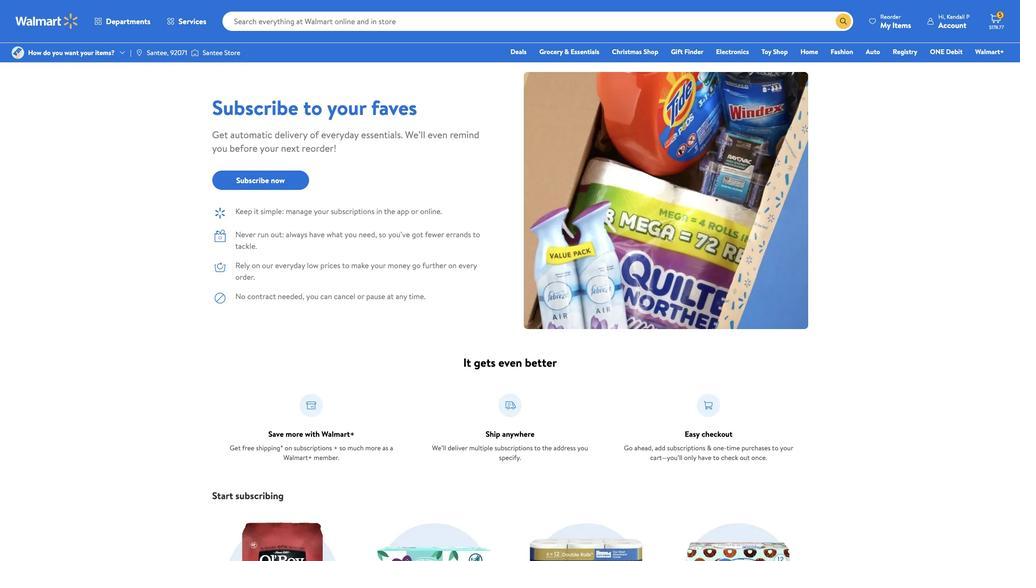 Task type: vqa. For each thing, say whether or not it's contained in the screenshot.
now
yes



Task type: describe. For each thing, give the bounding box(es) containing it.
finder
[[685, 47, 704, 57]]

0 horizontal spatial or
[[357, 291, 364, 302]]

keep it simple: manage your subscriptions in the app or online.
[[235, 206, 442, 217]]

manage
[[286, 206, 312, 217]]

never
[[235, 229, 256, 240]]

as
[[383, 444, 388, 453]]

christmas shop link
[[608, 46, 663, 57]]

time
[[727, 444, 740, 453]]

get inside get automatic delivery of everyday essentials. we'll even remind you before your next reorder!
[[212, 128, 228, 141]]

subscriptions inside save more with walmart+ get free shipping* on subscriptions + so much more as a walmart+ member.
[[294, 444, 332, 453]]

search icon image
[[840, 17, 848, 25]]

your inside the rely on our everyday low prices to make your money go further on every order.
[[371, 260, 386, 271]]

run
[[258, 229, 269, 240]]

a
[[390, 444, 393, 453]]

add
[[655, 444, 666, 453]]

never run out: always have what you need, so you've got fewer errands to tackle.
[[235, 229, 480, 252]]

start subscribing
[[212, 490, 284, 503]]

purchases
[[742, 444, 771, 453]]

keep it simple: manage your subscriptions in the app or online. image
[[212, 206, 228, 221]]

essentials.
[[361, 128, 403, 141]]

remind
[[450, 128, 479, 141]]

once.
[[752, 453, 767, 463]]

in
[[376, 206, 382, 217]]

to inside the rely on our everyday low prices to make your money go further on every order.
[[342, 260, 350, 271]]

electronics link
[[712, 46, 754, 57]]

want
[[64, 48, 79, 58]]

you inside the ship anywhere we'll deliver multiple subscriptions to the address you specify.
[[578, 444, 588, 453]]

deals link
[[506, 46, 531, 57]]

subscribe for subscribe to your faves
[[212, 93, 299, 122]]

order.
[[235, 272, 255, 283]]

your right the want
[[80, 48, 94, 58]]

1 horizontal spatial or
[[411, 206, 418, 217]]

pause
[[366, 291, 385, 302]]

how
[[28, 48, 42, 58]]

gift finder
[[671, 47, 704, 57]]

1 vertical spatial more
[[365, 444, 381, 453]]

of
[[310, 128, 319, 141]]

gift finder link
[[667, 46, 708, 57]]

go
[[412, 260, 421, 271]]

have inside the easy checkout go ahead, add subscriptions & one-time purchases to your cart—you'll only have to check out once.
[[698, 453, 712, 463]]

go
[[624, 444, 633, 453]]

& inside the easy checkout go ahead, add subscriptions & one-time purchases to your cart—you'll only have to check out once.
[[707, 444, 712, 453]]

store
[[224, 48, 240, 58]]

one debit
[[930, 47, 963, 57]]

fewer
[[425, 229, 444, 240]]

on inside save more with walmart+ get free shipping* on subscriptions + so much more as a walmart+ member.
[[285, 444, 292, 453]]

0 vertical spatial walmart+
[[976, 47, 1004, 57]]

reorder my items
[[881, 12, 911, 30]]

subscribe now
[[236, 175, 285, 186]]

easy checkout go ahead, add subscriptions & one-time purchases to your cart—you'll only have to check out once.
[[624, 429, 794, 463]]

services
[[179, 16, 206, 27]]

grocery
[[539, 47, 563, 57]]

items?
[[95, 48, 115, 58]]

gift
[[671, 47, 683, 57]]

tackle.
[[235, 241, 257, 252]]

your inside get automatic delivery of everyday essentials. we'll even remind you before your next reorder!
[[260, 142, 279, 155]]

electronics
[[716, 47, 749, 57]]

items
[[893, 20, 911, 30]]

home
[[801, 47, 818, 57]]

any
[[396, 291, 407, 302]]

ship anywhere we'll deliver multiple subscriptions to the address you specify.
[[432, 429, 588, 463]]

santee store
[[203, 48, 240, 58]]

no contract needed, you can cancel or pause at any time. image
[[212, 291, 228, 306]]

toy shop
[[762, 47, 788, 57]]

everyday inside the rely on our everyday low prices to make your money go further on every order.
[[275, 260, 305, 271]]

you left can
[[306, 291, 319, 302]]

$178.77
[[989, 24, 1004, 30]]

subscriptions for we'll
[[495, 444, 533, 453]]

at
[[387, 291, 394, 302]]

reorder!
[[302, 142, 337, 155]]

it
[[254, 206, 259, 217]]

make
[[351, 260, 369, 271]]

your up get automatic delivery of everyday essentials. we'll even remind you before your next reorder!
[[327, 93, 366, 122]]

one
[[930, 47, 945, 57]]

to inside the ship anywhere we'll deliver multiple subscriptions to the address you specify.
[[534, 444, 541, 453]]

registry link
[[889, 46, 922, 57]]

subscribing
[[236, 490, 284, 503]]

faves
[[371, 93, 417, 122]]

further
[[423, 260, 446, 271]]

you've
[[388, 229, 410, 240]]

can
[[320, 291, 332, 302]]

subscribe to your faves
[[212, 93, 417, 122]]

save more with walmart+. get free shipping* on subscriptions + so much more as a walmart+ member. *excludes most marketplace items, freight & certain location surcharges. image
[[300, 394, 323, 418]]

rely
[[235, 260, 250, 271]]

1 vertical spatial even
[[499, 355, 522, 371]]

reorder
[[881, 12, 901, 21]]

contract
[[247, 291, 276, 302]]

next
[[281, 142, 300, 155]]

easy
[[685, 429, 700, 440]]

anywhere
[[502, 429, 535, 440]]

save
[[268, 429, 284, 440]]

registry
[[893, 47, 918, 57]]

kendall
[[947, 12, 965, 21]]

auto
[[866, 47, 880, 57]]

with
[[305, 429, 320, 440]]

departments button
[[86, 10, 159, 33]]

0 horizontal spatial &
[[565, 47, 569, 57]]

rely on our everyday low prices to make your money go further on every order. image
[[212, 260, 228, 275]]

do
[[43, 48, 51, 58]]

check
[[721, 453, 738, 463]]

it
[[463, 355, 471, 371]]

to inside never run out: always have what you need, so you've got fewer errands to tackle.
[[473, 229, 480, 240]]

christmas
[[612, 47, 642, 57]]



Task type: locate. For each thing, give the bounding box(es) containing it.
so inside never run out: always have what you need, so you've got fewer errands to tackle.
[[379, 229, 386, 240]]

or right app
[[411, 206, 418, 217]]

every
[[459, 260, 477, 271]]

subscriptions inside the easy checkout go ahead, add subscriptions & one-time purchases to your cart—you'll only have to check out once.
[[667, 444, 706, 453]]

simple:
[[261, 206, 284, 217]]

prices
[[320, 260, 341, 271]]

 image for santee, 92071
[[135, 49, 143, 57]]

santee,
[[147, 48, 169, 58]]

essentials
[[571, 47, 600, 57]]

everyday inside get automatic delivery of everyday essentials. we'll even remind you before your next reorder!
[[321, 128, 359, 141]]

have
[[309, 229, 325, 240], [698, 453, 712, 463]]

services button
[[159, 10, 215, 33]]

p
[[967, 12, 970, 21]]

online.
[[420, 206, 442, 217]]

on right the "shipping*"
[[285, 444, 292, 453]]

1 horizontal spatial shop
[[773, 47, 788, 57]]

1 vertical spatial get
[[230, 444, 241, 453]]

subscriptions down anywhere at the bottom of page
[[495, 444, 533, 453]]

subscribe inside button
[[236, 175, 269, 186]]

even inside get automatic delivery of everyday essentials. we'll even remind you before your next reorder!
[[428, 128, 448, 141]]

0 vertical spatial get
[[212, 128, 228, 141]]

grocery & essentials
[[539, 47, 600, 57]]

even left remind
[[428, 128, 448, 141]]

subscriptions down with
[[294, 444, 332, 453]]

subscribe up automatic
[[212, 93, 299, 122]]

rely on our everyday low prices to make your money go further on every order.
[[235, 260, 477, 283]]

need,
[[359, 229, 377, 240]]

1 horizontal spatial walmart+
[[322, 429, 355, 440]]

everyday up reorder!
[[321, 128, 359, 141]]

1 shop from the left
[[644, 47, 659, 57]]

so right need,
[[379, 229, 386, 240]]

shop for toy shop
[[773, 47, 788, 57]]

auto link
[[862, 46, 885, 57]]

free
[[242, 444, 254, 453]]

0 vertical spatial or
[[411, 206, 418, 217]]

so inside save more with walmart+ get free shipping* on subscriptions + so much more as a walmart+ member.
[[339, 444, 346, 453]]

1 horizontal spatial so
[[379, 229, 386, 240]]

money
[[388, 260, 410, 271]]

before
[[230, 142, 258, 155]]

we'll inside get automatic delivery of everyday essentials. we'll even remind you before your next reorder!
[[405, 128, 425, 141]]

 image right 92071
[[191, 48, 199, 58]]

start
[[212, 490, 233, 503]]

0 horizontal spatial have
[[309, 229, 325, 240]]

& left "one-"
[[707, 444, 712, 453]]

1 vertical spatial or
[[357, 291, 364, 302]]

shipping*
[[256, 444, 283, 453]]

list
[[206, 502, 814, 562]]

toy
[[762, 47, 772, 57]]

& right 'grocery' on the top right of page
[[565, 47, 569, 57]]

0 vertical spatial the
[[384, 206, 395, 217]]

to up 'of'
[[303, 93, 322, 122]]

1 vertical spatial walmart+
[[322, 429, 355, 440]]

no
[[235, 291, 246, 302]]

grocery & essentials link
[[535, 46, 604, 57]]

your right the manage
[[314, 206, 329, 217]]

out
[[740, 453, 750, 463]]

1 horizontal spatial we'll
[[432, 444, 446, 453]]

0 horizontal spatial the
[[384, 206, 395, 217]]

1 vertical spatial we'll
[[432, 444, 446, 453]]

1 vertical spatial have
[[698, 453, 712, 463]]

the
[[384, 206, 395, 217], [542, 444, 552, 453]]

1 vertical spatial &
[[707, 444, 712, 453]]

get automatic delivery of everyday essentials. we'll even remind you before your next reorder!
[[212, 128, 479, 155]]

get left free
[[230, 444, 241, 453]]

deals
[[511, 47, 527, 57]]

your inside the easy checkout go ahead, add subscriptions & one-time purchases to your cart—you'll only have to check out once.
[[780, 444, 794, 453]]

ahead,
[[635, 444, 653, 453]]

checkout
[[702, 429, 733, 440]]

the for to
[[542, 444, 552, 453]]

0 horizontal spatial more
[[286, 429, 303, 440]]

have left what
[[309, 229, 325, 240]]

&
[[565, 47, 569, 57], [707, 444, 712, 453]]

0 horizontal spatial  image
[[135, 49, 143, 57]]

christmas shop
[[612, 47, 659, 57]]

you right address
[[578, 444, 588, 453]]

now
[[271, 175, 285, 186]]

have right the only
[[698, 453, 712, 463]]

toy shop link
[[757, 46, 792, 57]]

subscriptions
[[331, 206, 375, 217], [294, 444, 332, 453], [495, 444, 533, 453], [667, 444, 706, 453]]

to right errands
[[473, 229, 480, 240]]

we'll left deliver
[[432, 444, 446, 453]]

our
[[262, 260, 273, 271]]

shop for christmas shop
[[644, 47, 659, 57]]

more
[[286, 429, 303, 440], [365, 444, 381, 453]]

the right in
[[384, 206, 395, 217]]

1 horizontal spatial on
[[285, 444, 292, 453]]

to right once.
[[772, 444, 779, 453]]

everyday right our
[[275, 260, 305, 271]]

better
[[525, 355, 557, 371]]

0 vertical spatial we'll
[[405, 128, 425, 141]]

0 horizontal spatial get
[[212, 128, 228, 141]]

0 horizontal spatial shop
[[644, 47, 659, 57]]

everyday
[[321, 128, 359, 141], [275, 260, 305, 271]]

0 horizontal spatial even
[[428, 128, 448, 141]]

subscribe for subscribe now
[[236, 175, 269, 186]]

1 vertical spatial so
[[339, 444, 346, 453]]

0 vertical spatial have
[[309, 229, 325, 240]]

low
[[307, 260, 319, 271]]

 image for santee store
[[191, 48, 199, 58]]

the inside the ship anywhere we'll deliver multiple subscriptions to the address you specify.
[[542, 444, 552, 453]]

walmart+ link
[[971, 46, 1009, 57]]

your right once.
[[780, 444, 794, 453]]

specify.
[[499, 453, 521, 463]]

0 horizontal spatial on
[[252, 260, 260, 271]]

you inside get automatic delivery of everyday essentials. we'll even remind you before your next reorder!
[[212, 142, 227, 155]]

so
[[379, 229, 386, 240], [339, 444, 346, 453]]

to down anywhere at the bottom of page
[[534, 444, 541, 453]]

1 vertical spatial everyday
[[275, 260, 305, 271]]

to left make
[[342, 260, 350, 271]]

subscriptions for simple:
[[331, 206, 375, 217]]

more left as
[[365, 444, 381, 453]]

1 horizontal spatial  image
[[191, 48, 199, 58]]

fashion link
[[827, 46, 858, 57]]

on left every
[[448, 260, 457, 271]]

one debit link
[[926, 46, 967, 57]]

on left our
[[252, 260, 260, 271]]

1 horizontal spatial everyday
[[321, 128, 359, 141]]

hi, kendall p account
[[939, 12, 970, 30]]

walmart image
[[15, 14, 78, 29]]

the for in
[[384, 206, 395, 217]]

shop
[[644, 47, 659, 57], [773, 47, 788, 57]]

0 horizontal spatial walmart+
[[284, 453, 312, 463]]

out:
[[271, 229, 284, 240]]

subscriptions down easy
[[667, 444, 706, 453]]

have inside never run out: always have what you need, so you've got fewer errands to tackle.
[[309, 229, 325, 240]]

needed,
[[278, 291, 305, 302]]

1 horizontal spatial even
[[499, 355, 522, 371]]

always
[[286, 229, 307, 240]]

more left with
[[286, 429, 303, 440]]

 image
[[12, 46, 24, 59]]

easy checkout. go ahead, add subscriptions & one-time purchases to your cart—you'll only have to check out once. image
[[697, 394, 720, 418]]

ship anywhere. we'll deliver multiple subscriptions to the address you specify. image
[[499, 394, 522, 418]]

subscriptions left in
[[331, 206, 375, 217]]

we'll inside the ship anywhere we'll deliver multiple subscriptions to the address you specify.
[[432, 444, 446, 453]]

to left check
[[713, 453, 720, 463]]

never run out: always have what you need, so you've got fewer errands to tackle. image
[[212, 229, 228, 244]]

save more with walmart+ get free shipping* on subscriptions + so much more as a walmart+ member.
[[230, 429, 393, 463]]

Search search field
[[222, 12, 853, 31]]

0 vertical spatial so
[[379, 229, 386, 240]]

0 horizontal spatial we'll
[[405, 128, 425, 141]]

0 horizontal spatial so
[[339, 444, 346, 453]]

1 vertical spatial subscribe
[[236, 175, 269, 186]]

deliver
[[448, 444, 468, 453]]

the left address
[[542, 444, 552, 453]]

Walmart Site-Wide search field
[[222, 12, 853, 31]]

subscriptions for go
[[667, 444, 706, 453]]

0 horizontal spatial everyday
[[275, 260, 305, 271]]

multiple
[[469, 444, 493, 453]]

2 horizontal spatial on
[[448, 260, 457, 271]]

walmart+ down $178.77 on the right top of the page
[[976, 47, 1004, 57]]

subscribe
[[212, 93, 299, 122], [236, 175, 269, 186]]

1 horizontal spatial get
[[230, 444, 241, 453]]

1 horizontal spatial have
[[698, 453, 712, 463]]

2 shop from the left
[[773, 47, 788, 57]]

or
[[411, 206, 418, 217], [357, 291, 364, 302]]

we'll right essentials.
[[405, 128, 425, 141]]

keep
[[235, 206, 252, 217]]

+
[[334, 444, 338, 453]]

how do you want your items?
[[28, 48, 115, 58]]

0 vertical spatial subscribe
[[212, 93, 299, 122]]

cart—you'll
[[650, 453, 683, 463]]

shop right toy
[[773, 47, 788, 57]]

errands
[[446, 229, 471, 240]]

you inside never run out: always have what you need, so you've got fewer errands to tackle.
[[345, 229, 357, 240]]

santee
[[203, 48, 223, 58]]

 image right |
[[135, 49, 143, 57]]

1 horizontal spatial more
[[365, 444, 381, 453]]

your right make
[[371, 260, 386, 271]]

walmart+
[[976, 47, 1004, 57], [322, 429, 355, 440], [284, 453, 312, 463]]

subscribe left now
[[236, 175, 269, 186]]

0 vertical spatial &
[[565, 47, 569, 57]]

2 horizontal spatial walmart+
[[976, 47, 1004, 57]]

your left next
[[260, 142, 279, 155]]

or left pause
[[357, 291, 364, 302]]

get left automatic
[[212, 128, 228, 141]]

you right what
[[345, 229, 357, 240]]

delivery
[[275, 128, 308, 141]]

2 vertical spatial walmart+
[[284, 453, 312, 463]]

0 vertical spatial even
[[428, 128, 448, 141]]

gets
[[474, 355, 496, 371]]

only
[[684, 453, 697, 463]]

1 vertical spatial the
[[542, 444, 552, 453]]

time.
[[409, 291, 426, 302]]

1 horizontal spatial &
[[707, 444, 712, 453]]

subscriptions inside the ship anywhere we'll deliver multiple subscriptions to the address you specify.
[[495, 444, 533, 453]]

subscribe now button
[[212, 171, 309, 190]]

even right gets
[[499, 355, 522, 371]]

so right +
[[339, 444, 346, 453]]

 image
[[191, 48, 199, 58], [135, 49, 143, 57]]

0 vertical spatial more
[[286, 429, 303, 440]]

1 horizontal spatial the
[[542, 444, 552, 453]]

cancel
[[334, 291, 355, 302]]

get inside save more with walmart+ get free shipping* on subscriptions + so much more as a walmart+ member.
[[230, 444, 241, 453]]

even
[[428, 128, 448, 141], [499, 355, 522, 371]]

walmart+ up +
[[322, 429, 355, 440]]

walmart+ down with
[[284, 453, 312, 463]]

you left before
[[212, 142, 227, 155]]

your
[[80, 48, 94, 58], [327, 93, 366, 122], [260, 142, 279, 155], [314, 206, 329, 217], [371, 260, 386, 271], [780, 444, 794, 453]]

0 vertical spatial everyday
[[321, 128, 359, 141]]

you right do at the top of page
[[52, 48, 63, 58]]

shop right christmas
[[644, 47, 659, 57]]

92071
[[170, 48, 187, 58]]



